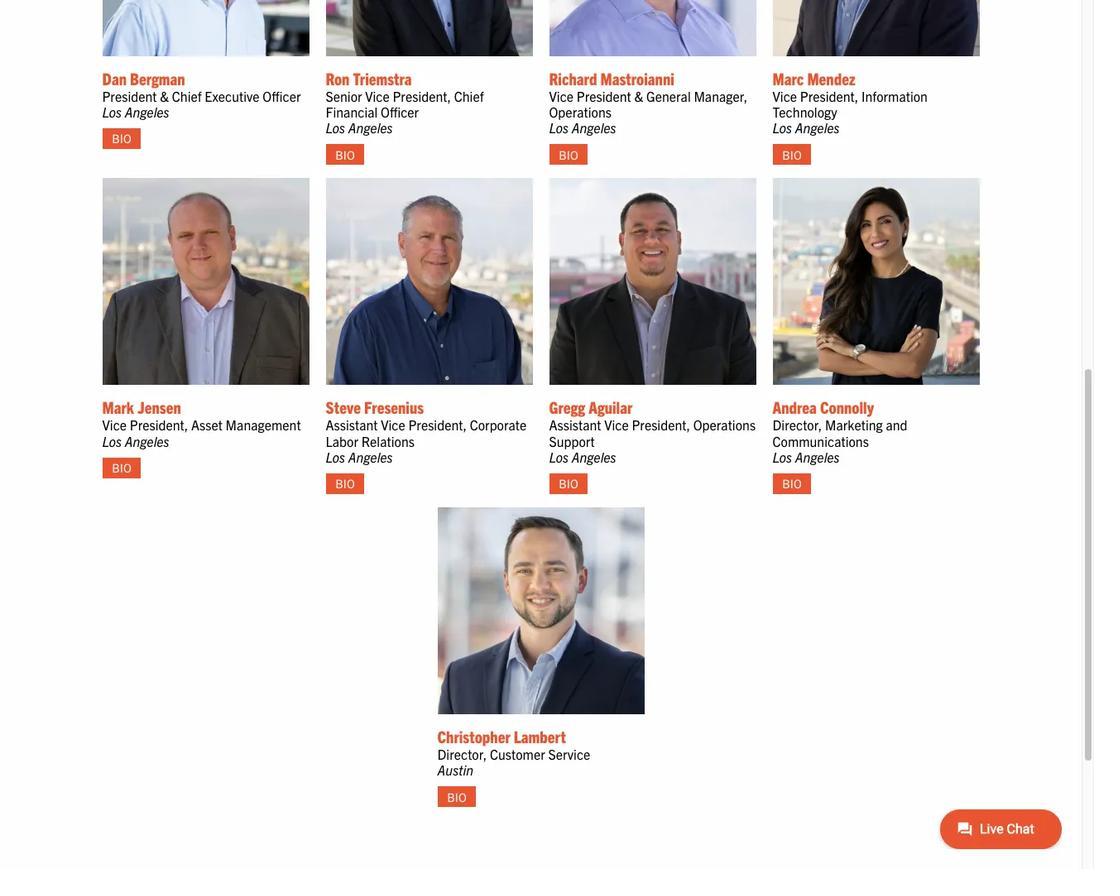 Task type: describe. For each thing, give the bounding box(es) containing it.
richard
[[549, 68, 597, 88]]

asset
[[191, 417, 223, 433]]

president, inside mark jensen vice president, asset management los angeles
[[130, 417, 188, 433]]

vice inside "gregg aguilar assistant vice president, operations support los angeles"
[[604, 417, 629, 433]]

labor
[[326, 433, 358, 449]]

president, inside marc mendez vice president, information technology los angeles
[[800, 88, 859, 104]]

steve fresenius assistant vice president, corporate labor relations los angeles
[[326, 397, 527, 465]]

director, for andrea
[[773, 417, 822, 433]]

bergman
[[130, 68, 185, 88]]

technology
[[773, 103, 837, 120]]

marc
[[773, 68, 804, 88]]

vice inside richard mastroianni vice president & general manager, operations los angeles
[[549, 88, 574, 104]]

triemstra
[[353, 68, 412, 88]]

financial
[[326, 103, 378, 120]]

officer inside ron triemstra senior vice president, chief financial officer los angeles
[[381, 103, 419, 120]]

bio for marc
[[783, 147, 802, 162]]

mendez
[[807, 68, 856, 88]]

information
[[862, 88, 928, 104]]

bio link for andrea
[[773, 473, 812, 494]]

andrea connolly director, marketing and communications los angeles
[[773, 397, 908, 465]]

bio for gregg
[[559, 476, 578, 491]]

general
[[647, 88, 691, 104]]

bio for dan
[[112, 131, 131, 146]]

assistant for steve
[[326, 417, 378, 433]]

vice inside steve fresenius assistant vice president, corporate labor relations los angeles
[[381, 417, 405, 433]]

christopher
[[438, 726, 511, 747]]

mark jensen vice president, asset management los angeles
[[102, 397, 301, 449]]

executive
[[205, 88, 260, 104]]

mark
[[102, 397, 134, 418]]

lambert
[[514, 726, 566, 747]]

officer inside 'dan bergman president & chief executive officer los angeles'
[[263, 88, 301, 104]]

dan bergman president & chief executive officer los angeles
[[102, 68, 301, 120]]

corporate
[[470, 417, 527, 433]]

operations inside richard mastroianni vice president & general manager, operations los angeles
[[549, 103, 612, 120]]

bio for mark
[[112, 460, 131, 475]]

bio for steve
[[336, 476, 355, 491]]

angeles inside 'dan bergman president & chief executive officer los angeles'
[[125, 103, 169, 120]]

director, for christopher
[[438, 746, 487, 762]]

president, for gregg aguilar
[[632, 417, 690, 433]]

bio link for dan
[[102, 128, 141, 149]]

bio link for ron
[[326, 144, 365, 165]]

gregg
[[549, 397, 585, 418]]

manager,
[[694, 88, 748, 104]]

bio link for steve
[[326, 473, 365, 494]]

angeles inside "gregg aguilar assistant vice president, operations support los angeles"
[[572, 448, 616, 465]]

andrea
[[773, 397, 817, 418]]

angeles inside the andrea connolly director, marketing and communications los angeles
[[795, 448, 840, 465]]

angeles inside steve fresenius assistant vice president, corporate labor relations los angeles
[[348, 448, 393, 465]]

dan
[[102, 68, 127, 88]]

customer
[[490, 746, 545, 762]]

richard mastroianni vice president & general manager, operations los angeles
[[549, 68, 748, 136]]

service
[[548, 746, 591, 762]]



Task type: locate. For each thing, give the bounding box(es) containing it.
bio down austin
[[447, 789, 467, 804]]

bio link down financial
[[326, 144, 365, 165]]

connolly
[[820, 397, 874, 418]]

angeles inside marc mendez vice president, information technology los angeles
[[795, 119, 840, 136]]

angeles down mendez
[[795, 119, 840, 136]]

los down steve
[[326, 448, 345, 465]]

los inside 'dan bergman president & chief executive officer los angeles'
[[102, 103, 122, 120]]

president, for steve fresenius
[[409, 417, 467, 433]]

& inside 'dan bergman president & chief executive officer los angeles'
[[160, 88, 169, 104]]

director, inside the andrea connolly director, marketing and communications los angeles
[[773, 417, 822, 433]]

1 horizontal spatial chief
[[454, 88, 484, 104]]

ron
[[326, 68, 350, 88]]

vice right senior
[[365, 88, 390, 104]]

bio link down labor
[[326, 473, 365, 494]]

vice
[[365, 88, 390, 104], [549, 88, 574, 104], [773, 88, 797, 104], [102, 417, 127, 433], [381, 417, 405, 433], [604, 417, 629, 433]]

2 assistant from the left
[[549, 417, 601, 433]]

operations left andrea on the right top of page
[[693, 417, 756, 433]]

los inside ron triemstra senior vice president, chief financial officer los angeles
[[326, 119, 345, 136]]

0 horizontal spatial chief
[[172, 88, 202, 104]]

0 vertical spatial director,
[[773, 417, 822, 433]]

los down gregg
[[549, 448, 569, 465]]

management
[[226, 417, 301, 433]]

communications
[[773, 433, 869, 449]]

senior
[[326, 88, 362, 104]]

bio down "support"
[[559, 476, 578, 491]]

assistant inside "gregg aguilar assistant vice president, operations support los angeles"
[[549, 417, 601, 433]]

officer
[[263, 88, 301, 104], [381, 103, 419, 120]]

president inside 'dan bergman president & chief executive officer los angeles'
[[102, 88, 157, 104]]

operations inside "gregg aguilar assistant vice president, operations support los angeles"
[[693, 417, 756, 433]]

2 & from the left
[[635, 88, 644, 104]]

bio link down communications
[[773, 473, 812, 494]]

angeles
[[125, 103, 169, 120], [348, 119, 393, 136], [572, 119, 616, 136], [795, 119, 840, 136], [125, 433, 169, 449], [348, 448, 393, 465], [572, 448, 616, 465], [795, 448, 840, 465]]

2 president from the left
[[577, 88, 631, 104]]

bio for christopher
[[447, 789, 467, 804]]

jensen
[[137, 397, 181, 418]]

bio link for gregg
[[549, 473, 588, 494]]

austin
[[438, 762, 474, 778]]

1 horizontal spatial officer
[[381, 103, 419, 120]]

director,
[[773, 417, 822, 433], [438, 746, 487, 762]]

1 horizontal spatial &
[[635, 88, 644, 104]]

relations
[[361, 433, 415, 449]]

assistant
[[326, 417, 378, 433], [549, 417, 601, 433]]

president, for ron triemstra
[[393, 88, 451, 104]]

los down senior
[[326, 119, 345, 136]]

1 vertical spatial operations
[[693, 417, 756, 433]]

support
[[549, 433, 595, 449]]

bio for andrea
[[783, 476, 802, 491]]

bio for ron
[[336, 147, 355, 162]]

president,
[[393, 88, 451, 104], [800, 88, 859, 104], [130, 417, 188, 433], [409, 417, 467, 433], [632, 417, 690, 433]]

assistant inside steve fresenius assistant vice president, corporate labor relations los angeles
[[326, 417, 378, 433]]

los down andrea on the right top of page
[[773, 448, 792, 465]]

bio down financial
[[336, 147, 355, 162]]

0 horizontal spatial officer
[[263, 88, 301, 104]]

los inside the andrea connolly director, marketing and communications los angeles
[[773, 448, 792, 465]]

los inside marc mendez vice president, information technology los angeles
[[773, 119, 792, 136]]

operations down richard
[[549, 103, 612, 120]]

angeles inside mark jensen vice president, asset management los angeles
[[125, 433, 169, 449]]

officer down triemstra at the top left
[[381, 103, 419, 120]]

& right dan
[[160, 88, 169, 104]]

bio link down technology
[[773, 144, 812, 165]]

& inside richard mastroianni vice president & general manager, operations los angeles
[[635, 88, 644, 104]]

bio link for mark
[[102, 458, 141, 478]]

bio link for christopher
[[438, 787, 476, 807]]

ron triemstra senior vice president, chief financial officer los angeles
[[326, 68, 484, 136]]

chief inside ron triemstra senior vice president, chief financial officer los angeles
[[454, 88, 484, 104]]

gregg aguilar assistant vice president, operations support los angeles
[[549, 397, 756, 465]]

bio link for richard
[[549, 144, 588, 165]]

bio down dan
[[112, 131, 131, 146]]

& left general
[[635, 88, 644, 104]]

los down richard
[[549, 119, 569, 136]]

christopher lambert director, customer service austin
[[438, 726, 591, 778]]

1 horizontal spatial president
[[577, 88, 631, 104]]

angeles down aguilar
[[572, 448, 616, 465]]

2 chief from the left
[[454, 88, 484, 104]]

1 horizontal spatial assistant
[[549, 417, 601, 433]]

los inside richard mastroianni vice president & general manager, operations los angeles
[[549, 119, 569, 136]]

0 horizontal spatial director,
[[438, 746, 487, 762]]

0 horizontal spatial assistant
[[326, 417, 378, 433]]

bio down communications
[[783, 476, 802, 491]]

director, left customer
[[438, 746, 487, 762]]

bio link for marc
[[773, 144, 812, 165]]

0 horizontal spatial president
[[102, 88, 157, 104]]

bio down richard
[[559, 147, 578, 162]]

bio link down dan
[[102, 128, 141, 149]]

vice inside marc mendez vice president, information technology los angeles
[[773, 88, 797, 104]]

vice right "support"
[[604, 417, 629, 433]]

bio down the mark
[[112, 460, 131, 475]]

angeles down marketing
[[795, 448, 840, 465]]

bio link down austin
[[438, 787, 476, 807]]

angeles down senior
[[348, 119, 393, 136]]

angeles down bergman
[[125, 103, 169, 120]]

los down marc
[[773, 119, 792, 136]]

angeles inside richard mastroianni vice president & general manager, operations los angeles
[[572, 119, 616, 136]]

angeles down richard
[[572, 119, 616, 136]]

director, inside christopher lambert director, customer service austin
[[438, 746, 487, 762]]

marc mendez vice president, information technology los angeles
[[773, 68, 928, 136]]

assistant for gregg
[[549, 417, 601, 433]]

president inside richard mastroianni vice president & general manager, operations los angeles
[[577, 88, 631, 104]]

bio link down "support"
[[549, 473, 588, 494]]

vice left jensen
[[102, 417, 127, 433]]

los
[[102, 103, 122, 120], [326, 119, 345, 136], [549, 119, 569, 136], [773, 119, 792, 136], [102, 433, 122, 449], [326, 448, 345, 465], [549, 448, 569, 465], [773, 448, 792, 465]]

1 horizontal spatial operations
[[693, 417, 756, 433]]

bio for richard
[[559, 147, 578, 162]]

vice inside ron triemstra senior vice president, chief financial officer los angeles
[[365, 88, 390, 104]]

1 president from the left
[[102, 88, 157, 104]]

president, inside steve fresenius assistant vice president, corporate labor relations los angeles
[[409, 417, 467, 433]]

president, inside ron triemstra senior vice president, chief financial officer los angeles
[[393, 88, 451, 104]]

los inside steve fresenius assistant vice president, corporate labor relations los angeles
[[326, 448, 345, 465]]

mastroianni
[[601, 68, 675, 88]]

bio down technology
[[783, 147, 802, 162]]

vice left mastroianni
[[549, 88, 574, 104]]

angeles down fresenius
[[348, 448, 393, 465]]

1 & from the left
[[160, 88, 169, 104]]

0 horizontal spatial &
[[160, 88, 169, 104]]

0 horizontal spatial operations
[[549, 103, 612, 120]]

1 assistant from the left
[[326, 417, 378, 433]]

los inside "gregg aguilar assistant vice president, operations support los angeles"
[[549, 448, 569, 465]]

&
[[160, 88, 169, 104], [635, 88, 644, 104]]

marketing
[[825, 417, 883, 433]]

bio down labor
[[336, 476, 355, 491]]

1 chief from the left
[[172, 88, 202, 104]]

and
[[886, 417, 908, 433]]

chief inside 'dan bergman president & chief executive officer los angeles'
[[172, 88, 202, 104]]

angeles inside ron triemstra senior vice president, chief financial officer los angeles
[[348, 119, 393, 136]]

steve
[[326, 397, 361, 418]]

angeles down jensen
[[125, 433, 169, 449]]

chief
[[172, 88, 202, 104], [454, 88, 484, 104]]

los down dan
[[102, 103, 122, 120]]

bio
[[112, 131, 131, 146], [336, 147, 355, 162], [559, 147, 578, 162], [783, 147, 802, 162], [112, 460, 131, 475], [336, 476, 355, 491], [559, 476, 578, 491], [783, 476, 802, 491], [447, 789, 467, 804]]

officer right executive
[[263, 88, 301, 104]]

bio link
[[102, 128, 141, 149], [326, 144, 365, 165], [549, 144, 588, 165], [773, 144, 812, 165], [102, 458, 141, 478], [326, 473, 365, 494], [549, 473, 588, 494], [773, 473, 812, 494], [438, 787, 476, 807]]

bio link down the mark
[[102, 458, 141, 478]]

los down the mark
[[102, 433, 122, 449]]

operations
[[549, 103, 612, 120], [693, 417, 756, 433]]

vice left mendez
[[773, 88, 797, 104]]

1 horizontal spatial director,
[[773, 417, 822, 433]]

president, inside "gregg aguilar assistant vice president, operations support los angeles"
[[632, 417, 690, 433]]

president
[[102, 88, 157, 104], [577, 88, 631, 104]]

1 vertical spatial director,
[[438, 746, 487, 762]]

los inside mark jensen vice president, asset management los angeles
[[102, 433, 122, 449]]

vice inside mark jensen vice president, asset management los angeles
[[102, 417, 127, 433]]

bio link down richard
[[549, 144, 588, 165]]

vice right steve
[[381, 417, 405, 433]]

0 vertical spatial operations
[[549, 103, 612, 120]]

fresenius
[[364, 397, 424, 418]]

aguilar
[[589, 397, 633, 418]]

director, left marketing
[[773, 417, 822, 433]]



Task type: vqa. For each thing, say whether or not it's contained in the screenshot.
security,
no



